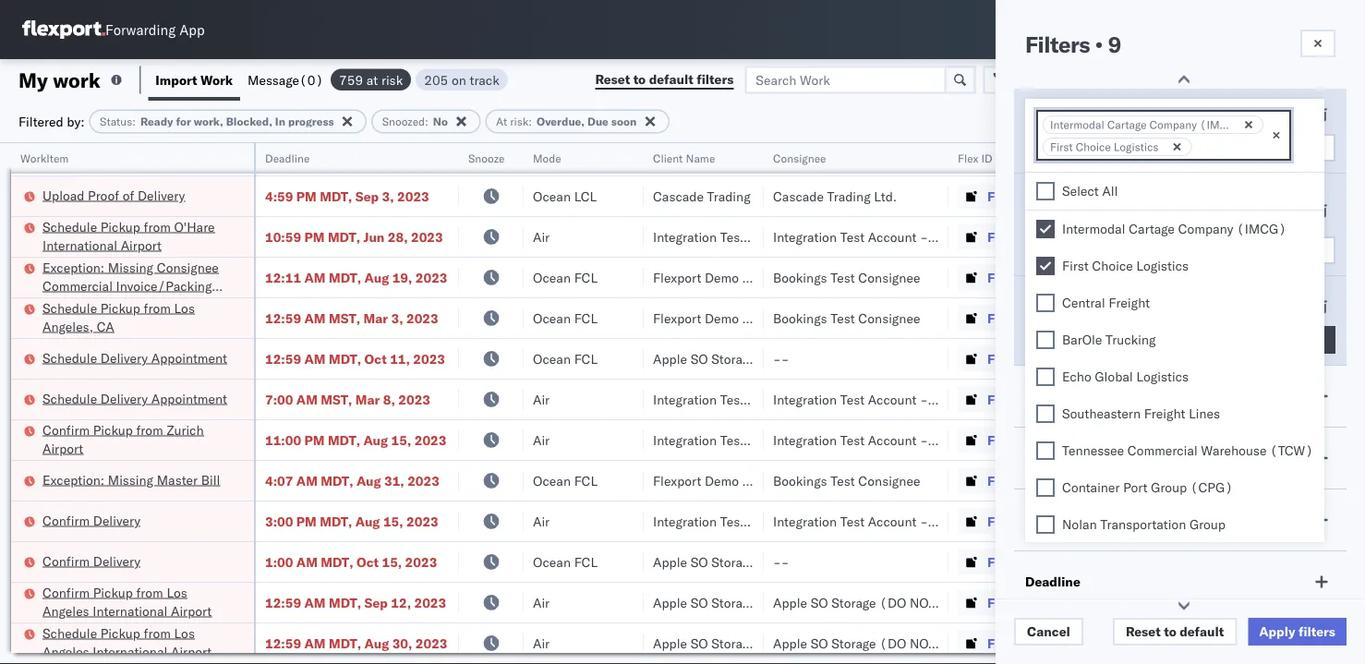 Task type: locate. For each thing, give the bounding box(es) containing it.
2 lagerfeld from the top
[[959, 391, 1014, 408]]

yantian
[[1106, 188, 1150, 204]]

1 horizontal spatial reset
[[1126, 624, 1161, 640]]

None text field
[[1196, 139, 1215, 155]]

exception: inside exception: missing master bill link
[[43, 472, 105, 488]]

schedule delivery appointment up confirm pickup from zurich airport link
[[43, 390, 227, 407]]

flexport demo consignee for 12:59 am mst, mar 3, 2023
[[653, 310, 805, 326]]

0 horizontal spatial port
[[1060, 106, 1086, 122]]

2 upload from the top
[[43, 187, 85, 203]]

1 vertical spatial sep
[[365, 595, 388, 611]]

from up schedule pickup from los angeles international airport link
[[136, 585, 163, 601]]

by:
[[67, 113, 85, 129]]

1 gvcu52658 from the top
[[1291, 350, 1366, 366]]

1 horizontal spatial to
[[1165, 624, 1177, 640]]

1 bookings from the top
[[774, 269, 828, 286]]

ocean for 12:59 am mst, mar 3, 2023
[[533, 310, 571, 326]]

0 horizontal spatial reset
[[596, 71, 630, 87]]

3 bookings test consignee from the top
[[774, 473, 921, 489]]

am down 12:59 am mdt, sep 12, 2023
[[305, 635, 326, 652]]

8 resize handle column header from the left
[[1260, 143, 1282, 664]]

container for container port group (cpg)
[[1063, 480, 1120, 496]]

1 vertical spatial flexport demo consignee
[[653, 310, 805, 326]]

logistics up central freight
[[1137, 258, 1189, 274]]

2 shanghai from the top
[[1106, 391, 1161, 408]]

default inside button
[[649, 71, 694, 87]]

flex-2166988 for 7:00 am mst, mar 8, 2023
[[988, 391, 1084, 408]]

10 flex- from the top
[[988, 513, 1028, 530]]

2023 for 12:59 am mdt, aug 30, 2023
[[416, 635, 448, 652]]

los inside schedule pickup from los angeles international airport
[[174, 625, 195, 641]]

ocean fcl
[[533, 269, 598, 286], [533, 310, 598, 326], [533, 351, 598, 367], [533, 473, 598, 489], [533, 554, 598, 570]]

flex- for 12:59 am mdt, aug 30, 2023
[[988, 635, 1028, 652]]

1 vertical spatial to
[[1165, 624, 1177, 640]]

container up quoted delivery date
[[1063, 480, 1120, 496]]

kong for 12:59 am mdt, oct 11, 2023
[[1141, 351, 1171, 367]]

1 2 button from the top
[[1026, 134, 1336, 162]]

pickup down the upload proof of delivery button
[[101, 219, 140, 235]]

3 bookings from the top
[[774, 473, 828, 489]]

ocean lcl
[[533, 188, 597, 204]]

confirm delivery button down exception: missing master bill button
[[43, 512, 141, 532]]

port inside button
[[1160, 151, 1181, 165]]

1 vertical spatial port
[[1160, 151, 1181, 165]]

12 flex- from the top
[[988, 595, 1028, 611]]

missing down confirm pickup from zurich airport button on the bottom of page
[[108, 472, 153, 488]]

1 vertical spatial default
[[1180, 624, 1225, 640]]

2 1911466 from the top
[[1028, 310, 1084, 326]]

2023 for 11:00 pm mdt, aug 15, 2023
[[415, 432, 447, 448]]

12:59 am mdt, aug 30, 2023
[[265, 635, 448, 652]]

1 vertical spatial risk
[[510, 115, 529, 128]]

mdt, for 11:00 pm mdt, aug 15, 2023
[[328, 432, 360, 448]]

demo for 12:11 am mdt, aug 19, 2023
[[705, 269, 739, 286]]

1 flex-1911466 from the top
[[988, 269, 1084, 286]]

oct up 8,
[[365, 351, 387, 367]]

0 vertical spatial schedule delivery appointment
[[43, 350, 227, 366]]

bill
[[201, 472, 220, 488]]

(firms
[[1083, 196, 1131, 212]]

7 air from the top
[[533, 635, 550, 652]]

3 fcl from the top
[[574, 351, 598, 367]]

flex-1911466
[[988, 269, 1084, 286], [988, 310, 1084, 326]]

cascade down consignee button
[[774, 188, 824, 204]]

5 ocean fcl from the top
[[533, 554, 598, 570]]

from inside schedule pickup from los angeles, ca
[[144, 300, 171, 316]]

1 vertical spatial mst,
[[329, 310, 361, 326]]

2 pudong from the top
[[1164, 391, 1209, 408]]

message
[[248, 72, 299, 88]]

consignee
[[774, 151, 827, 165], [157, 259, 219, 275], [743, 269, 805, 286], [859, 269, 921, 286], [743, 310, 805, 326], [859, 310, 921, 326], [1026, 388, 1091, 404], [743, 473, 805, 489], [859, 473, 921, 489]]

1 vertical spatial cartage
[[1129, 221, 1175, 237]]

confirm delivery down exception: missing master bill button
[[43, 512, 141, 529]]

angeles for schedule pickup from los angeles international airport
[[43, 644, 89, 660]]

swarovski
[[932, 229, 991, 245]]

ocean for 4:07 am mdt, aug 31, 2023
[[533, 473, 571, 489]]

reset inside button
[[596, 71, 630, 87]]

2166988 down echo
[[1028, 391, 1084, 408]]

2023 down 19,
[[407, 310, 439, 326]]

0 vertical spatial group
[[1152, 480, 1188, 496]]

2 fcl from the top
[[574, 310, 598, 326]]

2 karl from the top
[[932, 391, 956, 408]]

1911466 up barole
[[1028, 310, 1084, 326]]

2 vertical spatial bookings
[[774, 473, 828, 489]]

1 vertical spatial flexport
[[653, 310, 702, 326]]

0 vertical spatial ningbo
[[1106, 269, 1148, 286]]

2 left barole
[[1046, 332, 1054, 348]]

0 vertical spatial freight
[[1109, 295, 1151, 311]]

1 vertical spatial reset
[[1126, 624, 1161, 640]]

name right client
[[686, 151, 716, 165]]

1 horizontal spatial trading
[[828, 188, 871, 204]]

missing for master
[[108, 472, 153, 488]]

2 vertical spatial los
[[174, 625, 195, 641]]

account
[[868, 147, 917, 164], [868, 229, 917, 245], [868, 391, 917, 408], [748, 432, 797, 448], [868, 432, 917, 448], [748, 513, 797, 530], [868, 513, 917, 530]]

12:59 am mst, mar 3, 2023
[[265, 310, 439, 326]]

2 schedule delivery appointment link from the top
[[43, 390, 227, 408]]

0 vertical spatial 15,
[[391, 432, 411, 448]]

0 vertical spatial demo
[[705, 269, 739, 286]]

pudong
[[1164, 147, 1209, 164], [1164, 391, 1209, 408], [1164, 595, 1209, 611], [1164, 635, 1209, 652]]

cascade trading
[[653, 188, 751, 204]]

2 schedule delivery appointment from the top
[[43, 390, 227, 407]]

fcl for 12:11 am mdt, aug 19, 2023
[[574, 269, 598, 286]]

1 vertical spatial 15,
[[383, 513, 403, 530]]

intermodal cartage company (imcg) down yantian
[[1063, 221, 1287, 237]]

schedule down proof
[[43, 219, 97, 235]]

mdt, down 12:59 am mdt, sep 12, 2023
[[329, 635, 362, 652]]

pickup inside the "confirm pickup from los angeles international airport"
[[93, 585, 133, 601]]

12,
[[391, 595, 411, 611]]

container inside list box
[[1063, 480, 1120, 496]]

action
[[1302, 72, 1343, 88]]

0 horizontal spatial default
[[649, 71, 694, 87]]

0 vertical spatial container
[[1291, 144, 1341, 158]]

delivery inside button
[[138, 187, 185, 203]]

account for 7:00 am mst, mar 8, 2023
[[868, 391, 917, 408]]

0 vertical spatial lagerfeld
[[959, 147, 1014, 164]]

confirm up the "confirm pickup from los angeles international airport"
[[43, 553, 90, 569]]

to inside button
[[634, 71, 646, 87]]

from inside schedule pickup from o'hare international airport
[[144, 219, 171, 235]]

1 vertical spatial first
[[1063, 258, 1089, 274]]

integration for 11:00 pm mdt, aug 15, 2023
[[774, 432, 837, 448]]

-
[[921, 147, 929, 164], [921, 229, 929, 245], [774, 351, 782, 367], [782, 351, 790, 367], [921, 391, 929, 408], [800, 432, 808, 448], [921, 432, 929, 448], [800, 513, 808, 530], [921, 513, 929, 530], [774, 554, 782, 570], [782, 554, 790, 570]]

schedule inside schedule pickup from los angeles, ca
[[43, 300, 97, 316]]

3 flex- from the top
[[988, 229, 1028, 245]]

1 vertical spatial confirm delivery link
[[43, 552, 141, 571]]

confirm inside the "confirm pickup from los angeles international airport"
[[43, 585, 90, 601]]

0 vertical spatial missing
[[108, 259, 153, 275]]

apple
[[653, 351, 688, 367], [653, 554, 688, 570], [653, 595, 688, 611], [774, 595, 808, 611], [653, 635, 688, 652], [774, 635, 808, 652]]

1 vertical spatial gvcu52658
[[1291, 554, 1366, 570]]

2023 down 4:07 am mdt, aug 31, 2023
[[407, 513, 439, 530]]

flex- for 1:00 am mdt, oct 15, 2023
[[988, 554, 1028, 570]]

ocean fcl for 12:11 am mdt, aug 19, 2023
[[533, 269, 598, 286]]

0 vertical spatial choice
[[1076, 140, 1112, 154]]

fcl
[[574, 269, 598, 286], [574, 310, 598, 326], [574, 351, 598, 367], [574, 473, 598, 489], [574, 554, 598, 570]]

2 12:59 from the top
[[265, 351, 301, 367]]

2 confirm delivery from the top
[[43, 553, 141, 569]]

2 kong from the top
[[1141, 554, 1171, 570]]

1 vertical spatial 3,
[[391, 310, 403, 326]]

schedule delivery appointment button down schedule pickup from los angeles, ca button
[[43, 349, 227, 369]]

from inside the "confirm pickup from los angeles international airport"
[[136, 585, 163, 601]]

2 vertical spatial port
[[1124, 480, 1148, 496]]

pm right 11:00
[[305, 432, 325, 448]]

mdt, for 10:59 pm mdt, jun 28, 2023
[[328, 229, 360, 245]]

not for 1:00 am mdt, oct 15, 2023
[[790, 554, 816, 570]]

sep for 12,
[[365, 595, 388, 611]]

clearance
[[143, 137, 202, 153]]

trading for cascade trading
[[708, 188, 751, 204]]

2023 up 28,
[[397, 188, 430, 204]]

1 vertical spatial container
[[1063, 480, 1120, 496]]

cartage down yantian
[[1129, 221, 1175, 237]]

upload down documents
[[43, 187, 85, 203]]

11, down snoozed
[[383, 147, 403, 164]]

reset inside button
[[1126, 624, 1161, 640]]

flex- for 12:59 am mdt, oct 11, 2023
[[988, 351, 1028, 367]]

list box containing select all
[[1026, 173, 1325, 664]]

kong for 1:00 am mdt, oct 15, 2023
[[1141, 554, 1171, 570]]

pudong left the apply at the right of the page
[[1164, 635, 1209, 652]]

1 vertical spatial 2
[[1046, 242, 1054, 258]]

2 ocean from the top
[[533, 269, 571, 286]]

1 vertical spatial karl
[[932, 391, 956, 408]]

trading for cascade trading ltd.
[[828, 188, 871, 204]]

1 schedule delivery appointment link from the top
[[43, 349, 227, 367]]

: for snoozed
[[425, 115, 429, 128]]

resize handle column header for client name
[[742, 143, 764, 664]]

Search Shipments (/) text field
[[1012, 16, 1190, 43]]

am right 12:11
[[305, 269, 326, 286]]

1 vertical spatial confirm delivery
[[43, 553, 141, 569]]

0 vertical spatial sep
[[356, 188, 379, 204]]

am right 1:00
[[297, 554, 318, 570]]

2 -- from the top
[[774, 554, 790, 570]]

0 vertical spatial reset
[[596, 71, 630, 87]]

flex- for 7:00 am mst, mar 11, 2023
[[988, 147, 1028, 164]]

am for 7:00 am mst, mar 11, 2023
[[297, 147, 318, 164]]

airport inside the "confirm pickup from los angeles international airport"
[[171, 603, 212, 619]]

delivery
[[138, 187, 185, 203], [101, 350, 148, 366], [101, 390, 148, 407], [1074, 512, 1126, 528], [93, 512, 141, 529], [93, 553, 141, 569]]

intermodal cartage company (imcg) up departure port
[[1051, 118, 1243, 132]]

3 schedule from the top
[[43, 350, 97, 366]]

1 bicu123456 from the top
[[1291, 269, 1366, 285]]

1 -- from the top
[[774, 351, 790, 367]]

from inside 'confirm pickup from zurich airport'
[[136, 422, 163, 438]]

filters up 'client name' button
[[697, 71, 734, 87]]

0 horizontal spatial commercial
[[43, 278, 113, 294]]

4 resize handle column header from the left
[[622, 143, 644, 664]]

port for final
[[1060, 106, 1086, 122]]

pm right 4:59
[[297, 188, 317, 204]]

0 vertical spatial oct
[[365, 351, 387, 367]]

tennessee commercial warehouse (tcw)
[[1063, 443, 1314, 459]]

2 missing from the top
[[108, 472, 153, 488]]

account for 3:00 pm mdt, aug 15, 2023
[[868, 513, 917, 530]]

0 vertical spatial appointment
[[151, 350, 227, 366]]

flex-2389713 button
[[958, 427, 1088, 453], [958, 427, 1088, 453]]

from inside schedule pickup from los angeles international airport
[[144, 625, 171, 641]]

0 horizontal spatial filters
[[697, 71, 734, 87]]

pickup for confirm pickup from los angeles international airport
[[93, 585, 133, 601]]

None checkbox
[[1037, 182, 1055, 201], [1037, 257, 1055, 275], [1037, 331, 1055, 349], [1037, 368, 1055, 386], [1037, 479, 1055, 497], [1037, 182, 1055, 201], [1037, 257, 1055, 275], [1037, 331, 1055, 349], [1037, 368, 1055, 386], [1037, 479, 1055, 497]]

flex- down flex id button
[[988, 188, 1028, 204]]

2 button up yantian
[[1026, 134, 1336, 162]]

1 ocean from the top
[[533, 188, 571, 204]]

1 vertical spatial integration test account - karl lagerfeld
[[774, 391, 1014, 408]]

ningbo for 12:11 am mdt, aug 19, 2023
[[1106, 269, 1148, 286]]

southeastern freight lines
[[1063, 406, 1221, 422]]

2 down final port
[[1046, 140, 1054, 156]]

3 flexport from the top
[[653, 473, 702, 489]]

2023 right 19,
[[416, 269, 448, 286]]

terminal
[[1026, 196, 1080, 212]]

1 vertical spatial demo
[[705, 310, 739, 326]]

5 flex- from the top
[[988, 310, 1028, 326]]

tennessee
[[1063, 443, 1125, 459]]

app
[[179, 21, 205, 38]]

mdt, down the 7:00 am mst, mar 8, 2023
[[328, 432, 360, 448]]

1 missing from the top
[[108, 259, 153, 275]]

(do
[[760, 351, 787, 367], [760, 554, 787, 570], [760, 595, 787, 611], [880, 595, 907, 611], [760, 635, 787, 652], [880, 635, 907, 652]]

los down the invoice/packing
[[174, 300, 195, 316]]

mdt, up 12:59 am mst, mar 3, 2023
[[329, 269, 362, 286]]

1 integration test account - karl lagerfeld from the top
[[774, 147, 1014, 164]]

tghu66809
[[1291, 472, 1366, 488]]

integration test account - karl lagerfeld for 7:00 am mst, mar 8, 2023
[[774, 391, 1014, 408]]

2177389 for 1:00 am mdt, oct 15, 2023
[[1028, 554, 1084, 570]]

2166988 for 7:00 am mst, mar 8, 2023
[[1028, 391, 1084, 408]]

lagerfeld for 7:00 am mst, mar 11, 2023
[[959, 147, 1014, 164]]

freight
[[1109, 295, 1151, 311], [1145, 406, 1186, 422]]

consignee inside "exception: missing consignee commercial invoice/packing list"
[[157, 259, 219, 275]]

pm for 4:59
[[297, 188, 317, 204]]

appointment
[[151, 350, 227, 366], [151, 390, 227, 407]]

0 vertical spatial mst,
[[321, 147, 352, 164]]

11:00 pm mdt, aug 15, 2023
[[265, 432, 447, 448]]

0 vertical spatial deadline
[[265, 151, 310, 165]]

confirm down exception: missing master bill button
[[43, 512, 90, 529]]

apple so storage (do not use) for 12:59 am mdt, oct 11, 2023
[[653, 351, 852, 367]]

1 vertical spatial oct
[[357, 554, 379, 570]]

flex-1911466 for 12:59 am mst, mar 3, 2023
[[988, 310, 1084, 326]]

4 fcl from the top
[[574, 473, 598, 489]]

flex-1911466 button
[[958, 265, 1088, 291], [958, 265, 1088, 291], [958, 305, 1088, 331], [958, 305, 1088, 331]]

0 vertical spatial 2166988
[[1028, 147, 1084, 164]]

los inside the "confirm pickup from los angeles international airport"
[[167, 585, 187, 601]]

2 horizontal spatial :
[[529, 115, 532, 128]]

sep left 12,
[[365, 595, 388, 611]]

1 exception: from the top
[[43, 259, 105, 275]]

account for 11:00 pm mdt, aug 15, 2023
[[868, 432, 917, 448]]

2 vertical spatial 15,
[[382, 554, 402, 570]]

shanghai up reset to default
[[1106, 595, 1161, 611]]

reset to default filters
[[596, 71, 734, 87]]

7 flex- from the top
[[988, 391, 1028, 408]]

flex-1911466 up the carrier
[[988, 269, 1084, 286]]

air for 12:59 am mdt, sep 12, 2023
[[533, 595, 550, 611]]

delivery for 3:00 pm mdt, aug 15, 2023 confirm delivery "link"
[[93, 512, 141, 529]]

oct
[[365, 351, 387, 367], [357, 554, 379, 570]]

freight up the trucking
[[1109, 295, 1151, 311]]

0 horizontal spatial cascade
[[653, 188, 704, 204]]

status : ready for work, blocked, in progress
[[100, 115, 334, 128]]

missing inside "exception: missing consignee commercial invoice/packing list"
[[108, 259, 153, 275]]

15, up 12,
[[382, 554, 402, 570]]

mode
[[533, 151, 562, 165]]

mst, for 11,
[[321, 147, 352, 164]]

0 vertical spatial angeles
[[43, 603, 89, 619]]

2 2 from the top
[[1046, 242, 1054, 258]]

terminal (firms code)
[[1026, 196, 1131, 225]]

4 pudong from the top
[[1164, 635, 1209, 652]]

test for 7:00 am mst, mar 8, 2023
[[841, 391, 865, 408]]

3 pudong from the top
[[1164, 595, 1209, 611]]

1 schedule from the top
[[43, 219, 97, 235]]

flex-2177389 for 12:59 am mdt, oct 11, 2023
[[988, 351, 1084, 367]]

3,
[[382, 188, 394, 204], [391, 310, 403, 326]]

pickup inside 'confirm pickup from zurich airport'
[[93, 422, 133, 438]]

lagerfeld for 7:00 am mst, mar 8, 2023
[[959, 391, 1014, 408]]

angeles inside schedule pickup from los angeles international airport
[[43, 644, 89, 660]]

risk right "at"
[[510, 115, 529, 128]]

flex-2177389 for 1:00 am mdt, oct 15, 2023
[[988, 554, 1084, 570]]

am
[[297, 147, 318, 164], [305, 269, 326, 286], [305, 310, 326, 326], [305, 351, 326, 367], [297, 391, 318, 408], [297, 473, 318, 489], [297, 554, 318, 570], [305, 595, 326, 611], [305, 635, 326, 652]]

client
[[653, 151, 683, 165]]

2 gvcu52658 from the top
[[1291, 554, 1366, 570]]

confirm delivery up the "confirm pickup from los angeles international airport"
[[43, 553, 141, 569]]

flex-2177389 button
[[958, 346, 1088, 372], [958, 346, 1088, 372], [958, 549, 1088, 575], [958, 549, 1088, 575]]

1 bookings test consignee from the top
[[774, 269, 921, 286]]

2 flex- from the top
[[988, 188, 1028, 204]]

pickup inside schedule pickup from o'hare international airport
[[101, 219, 140, 235]]

ocean
[[533, 188, 571, 204], [533, 269, 571, 286], [533, 310, 571, 326], [533, 351, 571, 367], [533, 473, 571, 489], [533, 554, 571, 570]]

test
[[841, 147, 865, 164], [841, 229, 865, 245], [831, 269, 855, 286], [831, 310, 855, 326], [841, 391, 865, 408], [721, 432, 745, 448], [841, 432, 865, 448], [831, 473, 855, 489], [721, 513, 745, 530], [841, 513, 865, 530]]

schedule inside schedule pickup from los angeles international airport
[[43, 625, 97, 641]]

shanghai for 7:00 am mst, mar 11, 2023
[[1106, 147, 1161, 164]]

2177389 up 2342347
[[1028, 554, 1084, 570]]

cascade for cascade trading ltd.
[[774, 188, 824, 204]]

4 shanghai pudong international airport from the top
[[1106, 635, 1332, 652]]

container inside button
[[1291, 144, 1341, 158]]

bookings test consignee for 12:59 am mst, mar 3, 2023
[[774, 310, 921, 326]]

2 resize handle column header from the left
[[437, 143, 459, 664]]

default for reset to default
[[1180, 624, 1225, 640]]

0 vertical spatial flex-2177389
[[988, 351, 1084, 367]]

(do for 12:59 am mdt, oct 11, 2023
[[760, 351, 787, 367]]

appointment up zurich
[[151, 390, 227, 407]]

2 button up echo global logistics
[[1026, 326, 1336, 354]]

2023 right 30,
[[416, 635, 448, 652]]

intermodal down the (firms
[[1063, 221, 1126, 237]]

3 flexport demo consignee from the top
[[653, 473, 805, 489]]

pudong for 7:00 am mst, mar 8, 2023
[[1164, 391, 1209, 408]]

am for 12:59 am mdt, aug 30, 2023
[[305, 635, 326, 652]]

2177389 for 12:59 am mdt, oct 11, 2023
[[1028, 351, 1084, 367]]

-- for 12:59 am mdt, oct 11, 2023
[[774, 351, 790, 367]]

first down 2221222
[[1063, 258, 1089, 274]]

1 shanghai from the top
[[1106, 147, 1161, 164]]

1 confirm from the top
[[43, 422, 90, 438]]

flex- down flex-1919146
[[988, 513, 1028, 530]]

flex-2221222 button
[[958, 224, 1088, 250], [958, 224, 1088, 250]]

1 karl from the top
[[932, 147, 956, 164]]

name inside button
[[686, 151, 716, 165]]

0 horizontal spatial trading
[[708, 188, 751, 204]]

numbers
[[1291, 158, 1337, 172]]

2023 right 28,
[[411, 229, 443, 245]]

8 flex- from the top
[[988, 432, 1028, 448]]

demo for 4:07 am mdt, aug 31, 2023
[[705, 473, 739, 489]]

integration for 7:00 am mst, mar 8, 2023
[[774, 391, 837, 408]]

2 button
[[1026, 134, 1336, 162], [1026, 237, 1336, 264], [1026, 326, 1336, 354]]

1 ningbo from the top
[[1106, 269, 1148, 286]]

choice
[[1076, 140, 1112, 154], [1093, 258, 1134, 274]]

mst, down 12:59 am mdt, oct 11, 2023
[[321, 391, 352, 408]]

9 flex- from the top
[[988, 473, 1028, 489]]

hong
[[1106, 351, 1138, 367], [1106, 554, 1138, 570]]

2 flexport from the top
[[653, 310, 702, 326]]

schedule inside schedule pickup from o'hare international airport
[[43, 219, 97, 235]]

3 12:59 from the top
[[265, 595, 301, 611]]

flex-
[[988, 147, 1028, 164], [988, 188, 1028, 204], [988, 229, 1028, 245], [988, 269, 1028, 286], [988, 310, 1028, 326], [988, 351, 1028, 367], [988, 391, 1028, 408], [988, 432, 1028, 448], [988, 473, 1028, 489], [988, 513, 1028, 530], [988, 554, 1028, 570], [988, 595, 1028, 611], [988, 635, 1028, 652]]

delivery for 12:59 am mdt, oct 11, 2023 schedule delivery appointment link
[[101, 350, 148, 366]]

1 horizontal spatial commercial
[[1128, 443, 1198, 459]]

group down (cpg)
[[1190, 517, 1226, 533]]

client name button
[[644, 147, 746, 165]]

bookings for 12:11 am mdt, aug 19, 2023
[[774, 269, 828, 286]]

4 confirm from the top
[[43, 585, 90, 601]]

12:59 for 12:59 am mst, mar 3, 2023
[[265, 310, 301, 326]]

ag
[[834, 432, 852, 448], [955, 432, 972, 448], [834, 513, 852, 530], [955, 513, 972, 530]]

am up the 7:00 am mst, mar 8, 2023
[[305, 351, 326, 367]]

final port
[[1026, 106, 1086, 122]]

3 2 from the top
[[1046, 332, 1054, 348]]

angeles inside the "confirm pickup from los angeles international airport"
[[43, 603, 89, 619]]

6 flex- from the top
[[988, 351, 1028, 367]]

intermodal down the file
[[1051, 118, 1105, 132]]

: left no
[[425, 115, 429, 128]]

from left zurich
[[136, 422, 163, 438]]

risk right at
[[382, 72, 403, 88]]

2 button for terminal (firms code)
[[1026, 237, 1336, 264]]

11 flex- from the top
[[988, 554, 1028, 570]]

test for 7:00 am mst, mar 11, 2023
[[841, 147, 865, 164]]

1 pudong from the top
[[1164, 147, 1209, 164]]

5 air from the top
[[533, 513, 550, 530]]

0 vertical spatial upload
[[43, 137, 85, 153]]

mdt, up 3:00 pm mdt, aug 15, 2023
[[321, 473, 353, 489]]

vessel
[[1026, 450, 1066, 466]]

(0)
[[299, 72, 324, 88]]

2 vertical spatial 2 button
[[1026, 326, 1336, 354]]

0 vertical spatial flexport demo consignee
[[653, 269, 805, 286]]

3 : from the left
[[529, 115, 532, 128]]

0 vertical spatial schedule delivery appointment button
[[43, 349, 227, 369]]

port
[[1060, 106, 1086, 122], [1160, 151, 1181, 165], [1124, 480, 1148, 496]]

1 1911466 from the top
[[1028, 269, 1084, 286]]

delivery up 'confirm pickup from zurich airport'
[[101, 390, 148, 407]]

air
[[533, 147, 550, 164], [533, 229, 550, 245], [533, 391, 550, 408], [533, 432, 550, 448], [533, 513, 550, 530], [533, 595, 550, 611], [533, 635, 550, 652]]

mdt, down deadline button in the top left of the page
[[320, 188, 352, 204]]

reset for reset to default
[[1126, 624, 1161, 640]]

1 vertical spatial mar
[[364, 310, 388, 326]]

2 ningbo from the top
[[1106, 310, 1148, 326]]

hong kong down the transportation
[[1106, 554, 1171, 570]]

2 appointment from the top
[[151, 390, 227, 407]]

ocean for 12:59 am mdt, oct 11, 2023
[[533, 351, 571, 367]]

list box
[[1026, 173, 1325, 664]]

aug left 19,
[[365, 269, 389, 286]]

aug for 12:59 am mdt, aug 30, 2023
[[365, 635, 389, 652]]

1 flexport from the top
[[653, 269, 702, 286]]

carrier
[[1026, 299, 1070, 315]]

mdt, left jun
[[328, 229, 360, 245]]

1 resize handle column header from the left
[[232, 143, 254, 664]]

pudong for 12:59 am mdt, sep 12, 2023
[[1164, 595, 1209, 611]]

flex- up flex-2345290
[[988, 595, 1028, 611]]

0 horizontal spatial to
[[634, 71, 646, 87]]

3 resize handle column header from the left
[[502, 143, 524, 664]]

mst, for 8,
[[321, 391, 352, 408]]

2 vertical spatial flexport demo consignee
[[653, 473, 805, 489]]

2023 right 31,
[[408, 473, 440, 489]]

aug left 31,
[[357, 473, 381, 489]]

0 vertical spatial 2 button
[[1026, 134, 1336, 162]]

1 vertical spatial schedule delivery appointment link
[[43, 390, 227, 408]]

southeastern
[[1063, 406, 1141, 422]]

0 vertical spatial company
[[1150, 118, 1198, 132]]

2 hong kong from the top
[[1106, 554, 1171, 570]]

2 bicu123456 from the top
[[1291, 310, 1366, 326]]

flex-2342347
[[988, 595, 1084, 611]]

exception: inside "exception: missing consignee commercial invoice/packing list"
[[43, 259, 105, 275]]

2 hong from the top
[[1106, 554, 1138, 570]]

default left the apply at the right of the page
[[1180, 624, 1225, 640]]

0 vertical spatial risk
[[382, 72, 403, 88]]

schedule delivery appointment link up confirm pickup from zurich airport link
[[43, 390, 227, 408]]

storage for 12:59 am mdt, sep 12, 2023
[[712, 595, 757, 611]]

2 ocean fcl from the top
[[533, 310, 598, 326]]

1 horizontal spatial default
[[1180, 624, 1225, 640]]

15, for 3:00 pm mdt, aug 15, 2023
[[383, 513, 403, 530]]

echo
[[1063, 369, 1092, 385]]

pm right 10:59
[[305, 229, 325, 245]]

1 vertical spatial 11,
[[390, 351, 410, 367]]

shanghai, china
[[1106, 473, 1203, 489]]

company down departure port button
[[1179, 221, 1234, 237]]

0 vertical spatial port
[[1060, 106, 1086, 122]]

name down global
[[1094, 388, 1130, 404]]

reset up "soon"
[[596, 71, 630, 87]]

los up schedule pickup from los angeles international airport link
[[167, 585, 187, 601]]

2 2166988 from the top
[[1028, 391, 1084, 408]]

1 horizontal spatial filters
[[1299, 624, 1336, 640]]

gvcu52658 for 12:59 am mdt, oct 11, 2023
[[1291, 350, 1366, 366]]

1 vertical spatial schedule delivery appointment
[[43, 390, 227, 407]]

central
[[1063, 295, 1106, 311]]

0 vertical spatial first
[[1051, 140, 1074, 154]]

(tcw)
[[1271, 443, 1314, 459]]

choice up select all at top right
[[1076, 140, 1112, 154]]

am up 12:59 am mdt, oct 11, 2023
[[305, 310, 326, 326]]

flex-2177389 up 'flex-2342347'
[[988, 554, 1084, 570]]

am for 12:59 am mdt, oct 11, 2023
[[305, 351, 326, 367]]

0 vertical spatial 1911466
[[1028, 269, 1084, 286]]

1 angeles from the top
[[43, 603, 89, 619]]

deadline button
[[256, 147, 441, 165]]

12:59 am mdt, oct 11, 2023
[[265, 351, 445, 367]]

flex-2124373
[[988, 188, 1084, 204]]

2 vertical spatial mst,
[[321, 391, 352, 408]]

1:00 am mdt, oct 15, 2023
[[265, 554, 437, 570]]

3 demo from the top
[[705, 473, 739, 489]]

3, down 19,
[[391, 310, 403, 326]]

1 vertical spatial intermodal
[[1063, 221, 1126, 237]]

hong kong down the trucking
[[1106, 351, 1171, 367]]

1 vertical spatial kong
[[1141, 554, 1171, 570]]

None checkbox
[[1037, 220, 1055, 238], [1037, 294, 1055, 312], [1037, 405, 1055, 423], [1037, 442, 1055, 460], [1037, 516, 1055, 534], [1037, 220, 1055, 238], [1037, 294, 1055, 312], [1037, 405, 1055, 423], [1037, 442, 1055, 460], [1037, 516, 1055, 534]]

pickup inside schedule pickup from los angeles international airport
[[101, 625, 140, 641]]

shanghai
[[1106, 147, 1161, 164], [1106, 391, 1161, 408], [1106, 595, 1161, 611], [1106, 635, 1161, 652]]

to for reset to default filters
[[634, 71, 646, 87]]

4 shanghai from the top
[[1106, 635, 1161, 652]]

2 flex-2166988 from the top
[[988, 391, 1084, 408]]

angeles down the "confirm pickup from los angeles international airport"
[[43, 644, 89, 660]]

2 shanghai pudong international airport from the top
[[1106, 391, 1332, 408]]

kong down nolan transportation group at the right bottom of page
[[1141, 554, 1171, 570]]

2 schedule from the top
[[43, 300, 97, 316]]

1 vertical spatial lagerfeld
[[959, 391, 1014, 408]]

1 confirm delivery from the top
[[43, 512, 141, 529]]

1 vertical spatial filters
[[1299, 624, 1336, 640]]

use) for 12:59 am mdt, sep 12, 2023
[[819, 595, 852, 611]]

2 angeles from the top
[[43, 644, 89, 660]]

flex- up vessel
[[988, 432, 1028, 448]]

1 cascade from the left
[[653, 188, 704, 204]]

at
[[496, 115, 507, 128]]

los for schedule pickup from los angeles international airport
[[174, 625, 195, 641]]

1 hong from the top
[[1106, 351, 1138, 367]]

flex-2345290
[[988, 635, 1084, 652]]

bicu123456
[[1291, 269, 1366, 285], [1291, 310, 1366, 326]]

1 vertical spatial intermodal cartage company (imcg)
[[1063, 221, 1287, 237]]

airport inside schedule pickup from o'hare international airport
[[121, 237, 162, 253]]

4 flex- from the top
[[988, 269, 1028, 286]]

shanghai for 7:00 am mst, mar 8, 2023
[[1106, 391, 1161, 408]]

0 horizontal spatial :
[[132, 115, 136, 128]]

1 shanghai pudong international airport from the top
[[1106, 147, 1332, 164]]

1 2177389 from the top
[[1028, 351, 1084, 367]]

1 vertical spatial ningbo
[[1106, 310, 1148, 326]]

exception: missing consignee commercial invoice/packing list
[[43, 259, 219, 312]]

air for 12:59 am mdt, aug 30, 2023
[[533, 635, 550, 652]]

exception: up list
[[43, 259, 105, 275]]

filters right the apply at the right of the page
[[1299, 624, 1336, 640]]

0 vertical spatial hong kong
[[1106, 351, 1171, 367]]

resize handle column header
[[232, 143, 254, 664], [437, 143, 459, 664], [502, 143, 524, 664], [622, 143, 644, 664], [742, 143, 764, 664], [927, 143, 949, 664], [1075, 143, 1097, 664], [1260, 143, 1282, 664], [1333, 143, 1355, 664]]

exception: missing master bill button
[[43, 471, 220, 491]]

deadline
[[265, 151, 310, 165], [1026, 574, 1081, 590]]

5 resize handle column header from the left
[[742, 143, 764, 664]]

snooze
[[469, 151, 505, 165]]

los down confirm pickup from los angeles international airport "button"
[[174, 625, 195, 641]]

flex-2166988 button
[[958, 143, 1088, 169], [958, 143, 1088, 169], [958, 387, 1088, 413], [958, 387, 1088, 413]]

0 vertical spatial kong
[[1141, 351, 1171, 367]]

4 ocean from the top
[[533, 351, 571, 367]]

filtered
[[18, 113, 63, 129]]

3:00
[[265, 513, 293, 530]]

0 vertical spatial default
[[649, 71, 694, 87]]

mdt, for 12:59 am mdt, oct 11, 2023
[[329, 351, 362, 367]]

use) for 1:00 am mdt, oct 15, 2023
[[819, 554, 852, 570]]

7 resize handle column header from the left
[[1075, 143, 1097, 664]]

7:00 up 11:00
[[265, 391, 293, 408]]

1 7:00 from the top
[[265, 147, 293, 164]]

mdt, for 12:11 am mdt, aug 19, 2023
[[329, 269, 362, 286]]

los inside schedule pickup from los angeles, ca
[[174, 300, 195, 316]]

mdt, for 4:59 pm mdt, sep 3, 2023
[[320, 188, 352, 204]]

to inside button
[[1165, 624, 1177, 640]]

mdt, down 1:00 am mdt, oct 15, 2023
[[329, 595, 362, 611]]

0 vertical spatial schedule delivery appointment link
[[43, 349, 227, 367]]

shanghai up yantian
[[1106, 147, 1161, 164]]

0 vertical spatial flex-1911466
[[988, 269, 1084, 286]]

upload inside button
[[43, 187, 85, 203]]

aug down 4:07 am mdt, aug 31, 2023
[[356, 513, 380, 530]]

in
[[275, 115, 286, 128]]

mar
[[356, 147, 380, 164], [364, 310, 388, 326], [356, 391, 380, 408]]

mst, up 4:59 pm mdt, sep 3, 2023
[[321, 147, 352, 164]]

1 vertical spatial appointment
[[151, 390, 227, 407]]

name for vessel name
[[1069, 450, 1105, 466]]

2 vertical spatial bookings test consignee
[[774, 473, 921, 489]]

0 vertical spatial karl
[[932, 147, 956, 164]]

karl for 7:00 am mst, mar 8, 2023
[[932, 391, 956, 408]]

pudong up reset to default
[[1164, 595, 1209, 611]]

default inside button
[[1180, 624, 1225, 640]]

schedule delivery appointment button for 7:00 am mst, mar 8, 2023
[[43, 390, 227, 410]]

upload
[[43, 137, 85, 153], [43, 187, 85, 203]]

upload inside upload customs clearance documents
[[43, 137, 85, 153]]

pickup inside schedule pickup from los angeles, ca
[[101, 300, 140, 316]]

first down final port
[[1051, 140, 1074, 154]]

transportation
[[1101, 517, 1187, 533]]

confirm up exception: missing master bill
[[43, 422, 90, 438]]

2 horizontal spatial port
[[1160, 151, 1181, 165]]

4 12:59 from the top
[[265, 635, 301, 652]]

confirm pickup from los angeles international airport
[[43, 585, 212, 619]]

1 schedule delivery appointment button from the top
[[43, 349, 227, 369]]

2 flex-1911466 from the top
[[988, 310, 1084, 326]]

oct up 12:59 am mdt, sep 12, 2023
[[357, 554, 379, 570]]

test for 12:11 am mdt, aug 19, 2023
[[831, 269, 855, 286]]

fcl for 1:00 am mdt, oct 15, 2023
[[574, 554, 598, 570]]

pickup up the ca
[[101, 300, 140, 316]]

1 demo from the top
[[705, 269, 739, 286]]

lagerfeld
[[959, 147, 1014, 164], [959, 391, 1014, 408]]



Task type: describe. For each thing, give the bounding box(es) containing it.
1 horizontal spatial risk
[[510, 115, 529, 128]]

import work button
[[148, 59, 240, 101]]

exception: missing master bill link
[[43, 471, 220, 489]]

mdt, for 12:59 am mdt, aug 30, 2023
[[329, 635, 362, 652]]

invoice/packing
[[116, 278, 212, 294]]

hong for 12:59 am mdt, oct 11, 2023
[[1106, 351, 1138, 367]]

global
[[1095, 369, 1134, 385]]

bookings for 4:07 am mdt, aug 31, 2023
[[774, 473, 828, 489]]

confirm delivery for 3:00
[[43, 512, 141, 529]]

central freight
[[1063, 295, 1151, 311]]

confirm delivery link for 3:00 pm mdt, aug 15, 2023
[[43, 512, 141, 530]]

carrier name
[[1026, 299, 1109, 315]]

airport inside 'confirm pickup from zurich airport'
[[43, 440, 83, 457]]

10:59
[[265, 229, 301, 245]]

consignee inside consignee button
[[774, 151, 827, 165]]

international inside schedule pickup from o'hare international airport
[[43, 237, 117, 253]]

at risk : overdue, due soon
[[496, 115, 637, 128]]

ltd.
[[875, 188, 898, 204]]

0 vertical spatial intermodal cartage company (imcg)
[[1051, 118, 1243, 132]]

0 vertical spatial intermodal
[[1051, 118, 1105, 132]]

3, for sep
[[382, 188, 394, 204]]

name for consignee name
[[1094, 388, 1130, 404]]

gvcu52658 for 1:00 am mdt, oct 15, 2023
[[1291, 554, 1366, 570]]

international inside the "confirm pickup from los angeles international airport"
[[93, 603, 168, 619]]

nolan
[[1063, 517, 1098, 533]]

trucking
[[1106, 332, 1157, 348]]

apply
[[1260, 624, 1296, 640]]

resize handle column header for flex id
[[1075, 143, 1097, 664]]

all
[[1103, 183, 1119, 199]]

am for 12:11 am mdt, aug 19, 2023
[[305, 269, 326, 286]]

id
[[982, 151, 993, 165]]

air for 3:00 pm mdt, aug 15, 2023
[[533, 513, 550, 530]]

-- for 1:00 am mdt, oct 15, 2023
[[774, 554, 790, 570]]

flex id button
[[949, 147, 1079, 165]]

shanghai for 12:59 am mdt, sep 12, 2023
[[1106, 595, 1161, 611]]

schedule for international
[[43, 219, 97, 235]]

Search Work text field
[[745, 66, 947, 94]]

0 vertical spatial cartage
[[1108, 118, 1147, 132]]

freight for southeastern
[[1145, 406, 1186, 422]]

confirm delivery button for 1:00 am mdt, oct 15, 2023
[[43, 552, 141, 573]]

am for 12:59 am mst, mar 3, 2023
[[305, 310, 326, 326]]

flexport demo consignee for 12:11 am mdt, aug 19, 2023
[[653, 269, 805, 286]]

1 vertical spatial choice
[[1093, 258, 1134, 274]]

group for port
[[1152, 480, 1188, 496]]

missing for consignee
[[108, 259, 153, 275]]

for
[[176, 115, 191, 128]]

schedule delivery appointment link for 12:59 am mdt, oct 11, 2023
[[43, 349, 227, 367]]

from for confirm pickup from los angeles international airport
[[136, 585, 163, 601]]

not for 12:59 am mdt, aug 30, 2023
[[790, 635, 816, 652]]

no
[[433, 115, 448, 128]]

flex-2389713
[[988, 432, 1084, 448]]

pm for 3:00
[[297, 513, 317, 530]]

7:00 for 7:00 am mst, mar 8, 2023
[[265, 391, 293, 408]]

9 resize handle column header from the left
[[1333, 143, 1355, 664]]

my work
[[18, 67, 101, 92]]

schedule for angeles
[[43, 625, 97, 641]]

schedule pickup from los angeles international airport
[[43, 625, 212, 660]]

3 2 button from the top
[[1026, 326, 1336, 354]]

commercial inside "exception: missing consignee commercial invoice/packing list"
[[43, 278, 113, 294]]

mar for 11,
[[356, 147, 380, 164]]

departure port
[[1106, 151, 1181, 165]]

apple for 12:59 am mdt, aug 30, 2023
[[653, 635, 688, 652]]

test for 11:00 pm mdt, aug 15, 2023
[[841, 432, 865, 448]]

schedule pickup from los angeles, ca link
[[43, 299, 230, 336]]

filters
[[1026, 30, 1091, 58]]

am for 1:00 am mdt, oct 15, 2023
[[297, 554, 318, 570]]

1 vertical spatial first choice logistics
[[1063, 258, 1189, 274]]

12:11 am mdt, aug 19, 2023
[[265, 269, 448, 286]]

air for 7:00 am mst, mar 11, 2023
[[533, 147, 550, 164]]

actions
[[1310, 151, 1349, 165]]

1:00
[[265, 554, 293, 570]]

international inside schedule pickup from los angeles international airport
[[93, 644, 168, 660]]

default for reset to default filters
[[649, 71, 694, 87]]

apple so storage (do not use) for 12:59 am mdt, aug 30, 2023
[[653, 635, 852, 652]]

apple so storage (do not use) for 1:00 am mdt, oct 15, 2023
[[653, 554, 852, 570]]

pickup for schedule pickup from los angeles, ca
[[101, 300, 140, 316]]

2 confirm from the top
[[43, 512, 90, 529]]

fcl for 12:59 am mdt, oct 11, 2023
[[574, 351, 598, 367]]

exception: missing consignee commercial invoice/packing list button
[[43, 258, 230, 312]]

port for container
[[1124, 480, 1148, 496]]

7:00 am mst, mar 8, 2023
[[265, 391, 431, 408]]

lcl
[[574, 188, 597, 204]]

apply filters button
[[1249, 618, 1347, 646]]

code)
[[1026, 209, 1071, 225]]

ocean for 1:00 am mdt, oct 15, 2023
[[533, 554, 571, 570]]

2 button for final port
[[1026, 134, 1336, 162]]

container numbers
[[1291, 144, 1341, 172]]

1 vertical spatial company
[[1179, 221, 1234, 237]]

work
[[53, 67, 101, 92]]

account for 7:00 am mst, mar 11, 2023
[[868, 147, 917, 164]]

message (0)
[[248, 72, 324, 88]]

departure port button
[[1097, 147, 1263, 165]]

0 vertical spatial logistics
[[1114, 140, 1159, 154]]

aug for 12:11 am mdt, aug 19, 2023
[[365, 269, 389, 286]]

reset to default
[[1126, 624, 1225, 640]]

container port group (cpg)
[[1063, 480, 1234, 496]]

12:11
[[265, 269, 301, 286]]

file exception
[[1051, 72, 1137, 88]]

4:59 pm mdt, sep 3, 2023
[[265, 188, 430, 204]]

nolan transportation group
[[1063, 517, 1226, 533]]

deadline inside button
[[265, 151, 310, 165]]

angeles,
[[43, 318, 93, 335]]

pudong for 12:59 am mdt, aug 30, 2023
[[1164, 635, 1209, 652]]

2345290
[[1028, 635, 1084, 652]]

4:59
[[265, 188, 293, 204]]

integration test account - karl lagerfeld for 7:00 am mst, mar 11, 2023
[[774, 147, 1014, 164]]

fcl for 12:59 am mst, mar 3, 2023
[[574, 310, 598, 326]]

import work
[[156, 72, 233, 88]]

2023 for 12:59 am mdt, oct 11, 2023
[[413, 351, 445, 367]]

2 vertical spatial logistics
[[1137, 369, 1189, 385]]

schedule pickup from los angeles, ca button
[[43, 299, 230, 338]]

flexport demo consignee for 4:07 am mdt, aug 31, 2023
[[653, 473, 805, 489]]

china
[[1168, 473, 1203, 489]]

(do for 1:00 am mdt, oct 15, 2023
[[760, 554, 787, 570]]

2023 for 4:07 am mdt, aug 31, 2023
[[408, 473, 440, 489]]

soon
[[612, 115, 637, 128]]

upload proof of delivery button
[[43, 186, 185, 207]]

11, for mar
[[383, 147, 403, 164]]

12:59 am mdt, sep 12, 2023
[[265, 595, 447, 611]]

1 vertical spatial (imcg)
[[1237, 221, 1287, 237]]

1 vertical spatial deadline
[[1026, 574, 1081, 590]]

12:59 for 12:59 am mdt, aug 30, 2023
[[265, 635, 301, 652]]

mode button
[[524, 147, 626, 165]]

schedule delivery appointment button for 12:59 am mdt, oct 11, 2023
[[43, 349, 227, 369]]

at
[[367, 72, 378, 88]]

quoted delivery date
[[1026, 512, 1158, 528]]

ca
[[97, 318, 114, 335]]

confirm delivery button for 3:00 pm mdt, aug 15, 2023
[[43, 512, 141, 532]]

integration test account - swarovski
[[774, 229, 991, 245]]

28,
[[388, 229, 408, 245]]

4:07 am mdt, aug 31, 2023
[[265, 473, 440, 489]]

bookings for 12:59 am mst, mar 3, 2023
[[774, 310, 828, 326]]

port for departure
[[1160, 151, 1181, 165]]

schedule pickup from o'hare international airport link
[[43, 218, 230, 255]]

8,
[[383, 391, 395, 408]]

fcl for 4:07 am mdt, aug 31, 2023
[[574, 473, 598, 489]]

filters • 9
[[1026, 30, 1122, 58]]

o'hare
[[174, 219, 215, 235]]

ningbo for 12:59 am mst, mar 3, 2023
[[1106, 310, 1148, 326]]

4 schedule from the top
[[43, 390, 97, 407]]

apple so storage (do not use) for 12:59 am mdt, sep 12, 2023
[[653, 595, 852, 611]]

freight for central
[[1109, 295, 1151, 311]]

confirm inside 'confirm pickup from zurich airport'
[[43, 422, 90, 438]]

first inside list box
[[1063, 258, 1089, 274]]

mst, for 3,
[[329, 310, 361, 326]]

0 vertical spatial filters
[[697, 71, 734, 87]]

cancel
[[1028, 624, 1071, 640]]

upload customs clearance documents
[[43, 137, 202, 172]]

select all
[[1063, 183, 1119, 199]]

schedule pickup from o'hare international airport
[[43, 219, 215, 253]]

os
[[1314, 23, 1331, 37]]

aug for 4:07 am mdt, aug 31, 2023
[[357, 473, 381, 489]]

import
[[156, 72, 197, 88]]

proof
[[88, 187, 119, 203]]

0 vertical spatial (imcg)
[[1201, 118, 1243, 132]]

bookings test consignee for 4:07 am mdt, aug 31, 2023
[[774, 473, 921, 489]]

1 vertical spatial logistics
[[1137, 258, 1189, 274]]

list
[[43, 296, 64, 312]]

reset to default filters button
[[584, 66, 745, 94]]

ocean fcl for 12:59 am mdt, oct 11, 2023
[[533, 351, 598, 367]]

4:07
[[265, 473, 293, 489]]

work,
[[194, 115, 223, 128]]

batch action button
[[1234, 66, 1355, 94]]

integration for 3:00 pm mdt, aug 15, 2023
[[774, 513, 837, 530]]

flexport. image
[[22, 20, 105, 39]]

flex-2377570
[[988, 513, 1084, 530]]

flex-1919146
[[988, 473, 1084, 489]]

am for 7:00 am mst, mar 8, 2023
[[297, 391, 318, 408]]

snoozed : no
[[382, 115, 448, 128]]

blocked,
[[226, 115, 273, 128]]

vessel name
[[1026, 450, 1105, 466]]

exception: for exception: missing consignee commercial invoice/packing list
[[43, 259, 105, 275]]

0 vertical spatial first choice logistics
[[1051, 140, 1159, 154]]

0 horizontal spatial risk
[[382, 72, 403, 88]]

exception
[[1077, 72, 1137, 88]]

departure
[[1106, 151, 1157, 165]]

flex- for 4:59 pm mdt, sep 3, 2023
[[988, 188, 1028, 204]]

confirm delivery for 1:00
[[43, 553, 141, 569]]

shanghai pudong international airport for 12:59 am mdt, aug 30, 2023
[[1106, 635, 1332, 652]]

ocean fcl for 12:59 am mst, mar 3, 2023
[[533, 310, 598, 326]]

oct for 15,
[[357, 554, 379, 570]]

integration for 10:59 pm mdt, jun 28, 2023
[[774, 229, 837, 245]]

sep for 3,
[[356, 188, 379, 204]]

flex-2221222
[[988, 229, 1084, 245]]

test for 10:59 pm mdt, jun 28, 2023
[[841, 229, 865, 245]]

flexport for 4:07 am mdt, aug 31, 2023
[[653, 473, 702, 489]]

2023 for 7:00 am mst, mar 8, 2023
[[399, 391, 431, 408]]

•
[[1096, 30, 1103, 58]]

2342347
[[1028, 595, 1084, 611]]

from for schedule pickup from o'hare international airport
[[144, 219, 171, 235]]

so for 1:00 am mdt, oct 15, 2023
[[691, 554, 708, 570]]

aug for 11:00 pm mdt, aug 15, 2023
[[364, 432, 388, 448]]

759
[[339, 72, 363, 88]]

flex-1911466 for 12:11 am mdt, aug 19, 2023
[[988, 269, 1084, 286]]

airport inside schedule pickup from los angeles international airport
[[171, 644, 212, 660]]

delivery left date on the bottom
[[1074, 512, 1126, 528]]

zurich
[[167, 422, 204, 438]]

storage for 1:00 am mdt, oct 15, 2023
[[712, 554, 757, 570]]

(cpg)
[[1191, 480, 1234, 496]]

flex- for 12:59 am mst, mar 3, 2023
[[988, 310, 1028, 326]]

6 resize handle column header from the left
[[927, 143, 949, 664]]

3 confirm from the top
[[43, 553, 90, 569]]

bookings test consignee for 12:11 am mdt, aug 19, 2023
[[774, 269, 921, 286]]



Task type: vqa. For each thing, say whether or not it's contained in the screenshot.


